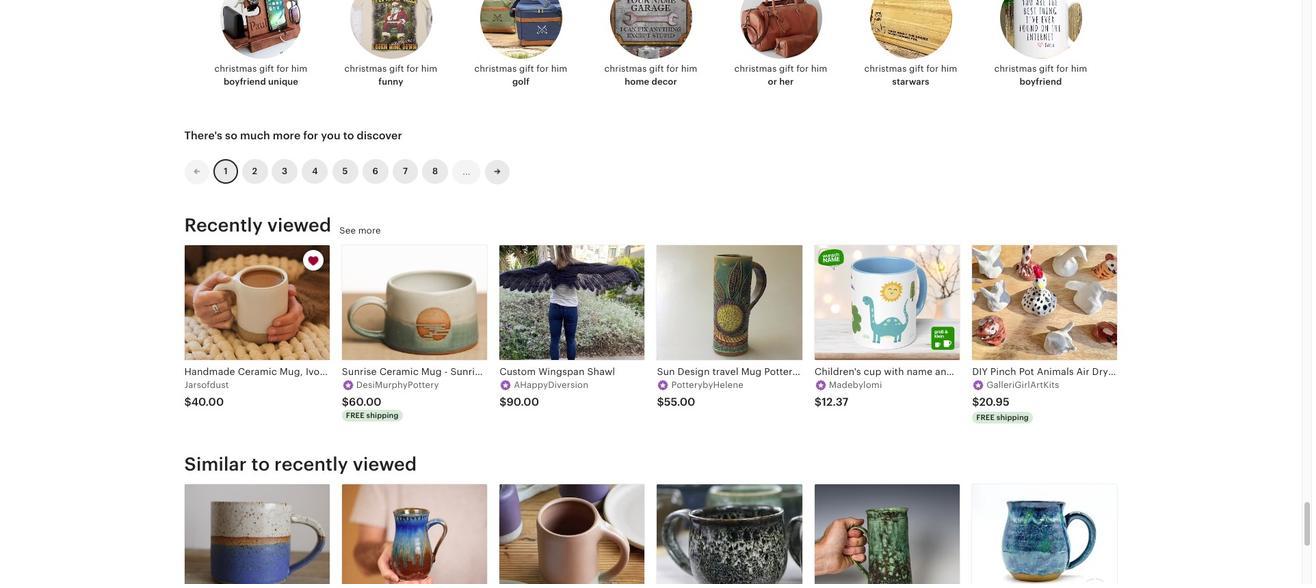 Task type: locate. For each thing, give the bounding box(es) containing it.
christmas inside christmas gift for him funny
[[345, 64, 387, 74]]

christmas inside christmas gift for him starwars
[[865, 64, 907, 74]]

more
[[273, 130, 301, 143], [358, 225, 381, 236]]

0 horizontal spatial more
[[273, 130, 301, 143]]

8 link
[[422, 160, 448, 184]]

15 oz pottery mug handmade, large ceramic mug, blue handmade mug, pottery coffee mugs, handmade stoneware mug set, aesthetic mug image
[[342, 485, 487, 585]]

shipping for 60.00
[[366, 412, 399, 420]]

gift
[[259, 64, 274, 74], [389, 64, 404, 74], [519, 64, 534, 74], [649, 64, 664, 74], [779, 64, 794, 74], [909, 64, 924, 74], [1039, 64, 1054, 74]]

viewed
[[267, 215, 331, 236], [353, 454, 417, 475]]

5 gift from the left
[[779, 64, 794, 74]]

see more
[[340, 225, 381, 236]]

him inside christmas gift for him funny
[[421, 64, 438, 74]]

4
[[312, 167, 318, 177]]

free for 20.95
[[976, 414, 995, 422]]

0 horizontal spatial free
[[346, 412, 365, 420]]

2 boyfriend from the left
[[1020, 76, 1062, 87]]

madebylomi
[[829, 380, 882, 391]]

for inside christmas gift for him starwars
[[927, 64, 939, 74]]

$ 12.37
[[815, 396, 849, 409]]

1 $ from the left
[[184, 396, 191, 409]]

for for or her
[[797, 64, 809, 74]]

1 gift from the left
[[259, 64, 274, 74]]

christmas gift for him or her
[[735, 64, 828, 87]]

gift for boyfriend unique
[[259, 64, 274, 74]]

gift for golf
[[519, 64, 534, 74]]

0 horizontal spatial to
[[251, 454, 270, 475]]

funny
[[379, 76, 403, 87]]

mystique stoneware mug | personalized hygge pottery | made to order image
[[972, 485, 1118, 585]]

to right you
[[343, 130, 354, 143]]

christmas inside christmas gift for him home decor
[[605, 64, 647, 74]]

55.00
[[664, 396, 695, 409]]

gift inside christmas gift for him starwars
[[909, 64, 924, 74]]

him for christmas gift for him starwars
[[941, 64, 958, 74]]

1 vertical spatial to
[[251, 454, 270, 475]]

free
[[346, 412, 365, 420], [976, 414, 995, 422]]

christmas for boyfriend
[[995, 64, 1037, 74]]

1 horizontal spatial more
[[358, 225, 381, 236]]

1 christmas from the left
[[215, 64, 257, 74]]

6 him from the left
[[941, 64, 958, 74]]

to right similar
[[251, 454, 270, 475]]

shipping for 20.95
[[997, 414, 1029, 422]]

4 gift from the left
[[649, 64, 664, 74]]

gift inside the christmas gift for him or her
[[779, 64, 794, 74]]

him for christmas gift for him or her
[[811, 64, 828, 74]]

4 him from the left
[[681, 64, 698, 74]]

4 $ from the left
[[657, 396, 664, 409]]

christmas gift for him boyfriend unique
[[215, 64, 308, 87]]

2 christmas from the left
[[345, 64, 387, 74]]

8
[[432, 167, 438, 177]]

christmas inside christmas gift for him boyfriend unique
[[215, 64, 257, 74]]

viewed left see
[[267, 215, 331, 236]]

boyfriend inside 'christmas gift for him boyfriend'
[[1020, 76, 1062, 87]]

7 him from the left
[[1071, 64, 1088, 74]]

christmas inside christmas gift for him golf
[[475, 64, 517, 74]]

5 christmas from the left
[[735, 64, 777, 74]]

him inside the christmas gift for him or her
[[811, 64, 828, 74]]

7 gift from the left
[[1039, 64, 1054, 74]]

$
[[184, 396, 191, 409], [342, 396, 349, 409], [500, 396, 507, 409], [657, 396, 664, 409], [815, 396, 822, 409], [972, 396, 979, 409]]

$ for $ 90.00
[[500, 396, 507, 409]]

1 vertical spatial viewed
[[353, 454, 417, 475]]

7 christmas from the left
[[995, 64, 1037, 74]]

for
[[277, 64, 289, 74], [407, 64, 419, 74], [537, 64, 549, 74], [667, 64, 679, 74], [797, 64, 809, 74], [927, 64, 939, 74], [1057, 64, 1069, 74], [303, 130, 318, 143]]

custom
[[500, 367, 536, 378]]

free down 20.95
[[976, 414, 995, 422]]

christmas for or her
[[735, 64, 777, 74]]

free inside $ 60.00 free shipping
[[346, 412, 365, 420]]

3
[[282, 167, 288, 177]]

1 him from the left
[[291, 64, 308, 74]]

0 horizontal spatial boyfriend
[[224, 76, 266, 87]]

90.00
[[507, 396, 539, 409]]

for inside christmas gift for him golf
[[537, 64, 549, 74]]

5 $ from the left
[[815, 396, 822, 409]]

him inside 'christmas gift for him boyfriend'
[[1071, 64, 1088, 74]]

gift for boyfriend
[[1039, 64, 1054, 74]]

viewed down $ 60.00 free shipping
[[353, 454, 417, 475]]

diy pinch pot animals air dry clay kit / ages 5+ / kinder crafts / party craft / fall craft / birthday gift / holiday gift / farm animals image
[[972, 245, 1118, 361]]

more right see
[[358, 225, 381, 236]]

boyfriend for boyfriend unique
[[224, 76, 266, 87]]

him inside christmas gift for him boyfriend unique
[[291, 64, 308, 74]]

children's cup with name and dinosaur for boys and girls as a gift for children - dino cup individual gift - handmade by lomi® image
[[815, 245, 960, 361]]

$ inside jarsofdust $ 40.00
[[184, 396, 191, 409]]

discover
[[357, 130, 402, 143]]

shipping down 20.95
[[997, 414, 1029, 422]]

1 horizontal spatial shipping
[[997, 414, 1029, 422]]

0 vertical spatial more
[[273, 130, 301, 143]]

60.00
[[349, 396, 382, 409]]

1 horizontal spatial free
[[976, 414, 995, 422]]

3 christmas from the left
[[475, 64, 517, 74]]

shipping down 60.00
[[366, 412, 399, 420]]

for for home decor
[[667, 64, 679, 74]]

6 gift from the left
[[909, 64, 924, 74]]

2 $ from the left
[[342, 396, 349, 409]]

so
[[225, 130, 237, 143]]

for inside 'christmas gift for him boyfriend'
[[1057, 64, 1069, 74]]

shipping inside $ 20.95 free shipping
[[997, 414, 1029, 422]]

3 $ from the left
[[500, 396, 507, 409]]

shipping inside $ 60.00 free shipping
[[366, 412, 399, 420]]

him for christmas gift for him home decor
[[681, 64, 698, 74]]

6 christmas from the left
[[865, 64, 907, 74]]

there's
[[184, 130, 222, 143]]

6 $ from the left
[[972, 396, 979, 409]]

2 gift from the left
[[389, 64, 404, 74]]

0 vertical spatial to
[[343, 130, 354, 143]]

him inside christmas gift for him starwars
[[941, 64, 958, 74]]

$ inside $ 20.95 free shipping
[[972, 396, 979, 409]]

gift inside christmas gift for him home decor
[[649, 64, 664, 74]]

1 vertical spatial more
[[358, 225, 381, 236]]

$ 60.00 free shipping
[[342, 396, 399, 420]]

shipping
[[366, 412, 399, 420], [997, 414, 1029, 422]]

12.37
[[822, 396, 849, 409]]

6 link
[[362, 160, 389, 184]]

for for starwars
[[927, 64, 939, 74]]

free inside $ 20.95 free shipping
[[976, 414, 995, 422]]

3 him from the left
[[551, 64, 568, 74]]

$ for $ 60.00 free shipping
[[342, 396, 349, 409]]

him inside christmas gift for him home decor
[[681, 64, 698, 74]]

for inside christmas gift for him funny
[[407, 64, 419, 74]]

3 gift from the left
[[519, 64, 534, 74]]

him inside christmas gift for him golf
[[551, 64, 568, 74]]

5
[[343, 167, 348, 177]]

christmas gift for him boyfriend
[[995, 64, 1088, 87]]

gift inside christmas gift for him funny
[[389, 64, 404, 74]]

christmas
[[215, 64, 257, 74], [345, 64, 387, 74], [475, 64, 517, 74], [605, 64, 647, 74], [735, 64, 777, 74], [865, 64, 907, 74], [995, 64, 1037, 74]]

desimurphypottery
[[356, 380, 439, 391]]

20.95
[[979, 396, 1010, 409]]

0 vertical spatial viewed
[[267, 215, 331, 236]]

to
[[343, 130, 354, 143], [251, 454, 270, 475]]

1 horizontal spatial to
[[343, 130, 354, 143]]

$ 55.00
[[657, 396, 695, 409]]

$ for $ 20.95 free shipping
[[972, 396, 979, 409]]

4 christmas from the left
[[605, 64, 647, 74]]

christmas gift for him home decor
[[605, 64, 698, 87]]

0 horizontal spatial viewed
[[267, 215, 331, 236]]

gift for or her
[[779, 64, 794, 74]]

christmas inside 'christmas gift for him boyfriend'
[[995, 64, 1037, 74]]

...
[[463, 167, 471, 177]]

2 him from the left
[[421, 64, 438, 74]]

unique
[[268, 76, 298, 87]]

boyfriend inside christmas gift for him boyfriend unique
[[224, 76, 266, 87]]

gift inside 'christmas gift for him boyfriend'
[[1039, 64, 1054, 74]]

free down 60.00
[[346, 412, 365, 420]]

christmas inside the christmas gift for him or her
[[735, 64, 777, 74]]

christmas for boyfriend unique
[[215, 64, 257, 74]]

christmas for starwars
[[865, 64, 907, 74]]

similar to recently viewed
[[184, 454, 417, 475]]

sun design travel mug pottery mug coffee cup hand-made microwave and dishwasher safe 14 oz image
[[657, 245, 802, 361]]

jarsofdust $ 40.00
[[184, 380, 229, 409]]

... button
[[452, 160, 481, 184]]

wingspan
[[539, 367, 585, 378]]

gift inside christmas gift for him golf
[[519, 64, 534, 74]]

boyfriend
[[224, 76, 266, 87], [1020, 76, 1062, 87]]

$ inside $ 60.00 free shipping
[[342, 396, 349, 409]]

starwars
[[892, 76, 930, 87]]

more right much
[[273, 130, 301, 143]]

5 him from the left
[[811, 64, 828, 74]]

boyfriend for boyfriend
[[1020, 76, 1062, 87]]

ahappydiversion
[[514, 380, 589, 391]]

or
[[768, 76, 777, 87]]

free for 60.00
[[346, 412, 365, 420]]

for inside the christmas gift for him or her
[[797, 64, 809, 74]]

see
[[340, 225, 356, 236]]

for inside christmas gift for him home decor
[[667, 64, 679, 74]]

him
[[291, 64, 308, 74], [421, 64, 438, 74], [551, 64, 568, 74], [681, 64, 698, 74], [811, 64, 828, 74], [941, 64, 958, 74], [1071, 64, 1088, 74]]

0 horizontal spatial shipping
[[366, 412, 399, 420]]

6
[[373, 167, 378, 177]]

1 horizontal spatial boyfriend
[[1020, 76, 1062, 87]]

1 boyfriend from the left
[[224, 76, 266, 87]]

for inside christmas gift for him boyfriend unique
[[277, 64, 289, 74]]

gift inside christmas gift for him boyfriend unique
[[259, 64, 274, 74]]



Task type: describe. For each thing, give the bounding box(es) containing it.
him for christmas gift for him boyfriend unique
[[291, 64, 308, 74]]

for for boyfriend
[[1057, 64, 1069, 74]]

handmade ceramic large tea or coffee mug in green glaze, stoneware pottery mug image
[[815, 485, 960, 585]]

there's so much more for you to discover
[[184, 130, 402, 143]]

for for golf
[[537, 64, 549, 74]]

him for christmas gift for him golf
[[551, 64, 568, 74]]

handmade ceramic mug, terracotta mug, orange pottery mug, rust handmade mug, modern ceramic mug image
[[500, 485, 645, 585]]

him for christmas gift for him boyfriend
[[1071, 64, 1088, 74]]

christmas gift for him funny
[[345, 64, 438, 87]]

christmas gift for him golf
[[475, 64, 568, 87]]

3 link
[[272, 160, 298, 184]]

1
[[224, 167, 227, 177]]

christmas for funny
[[345, 64, 387, 74]]

home
[[625, 76, 649, 87]]

recently viewed
[[184, 215, 331, 236]]

recently
[[274, 454, 348, 475]]

potterybyhelene
[[672, 380, 744, 391]]

$ for $ 12.37
[[815, 396, 822, 409]]

jarsofdust
[[184, 380, 229, 391]]

1 link
[[213, 160, 238, 184]]

2
[[252, 167, 257, 177]]

for for boyfriend unique
[[277, 64, 289, 74]]

christmas for home decor
[[605, 64, 647, 74]]

$ 90.00
[[500, 396, 539, 409]]

gallerigirlartkits
[[987, 380, 1059, 391]]

for for funny
[[407, 64, 419, 74]]

$ for $ 55.00
[[657, 396, 664, 409]]

7 link
[[393, 160, 418, 184]]

golf
[[512, 76, 530, 87]]

shawl
[[587, 367, 615, 378]]

christmas gift for him starwars
[[865, 64, 958, 87]]

similar
[[184, 454, 247, 475]]

decor
[[652, 76, 677, 87]]

you
[[321, 130, 341, 143]]

40.00
[[191, 396, 224, 409]]

her
[[780, 76, 794, 87]]

large hand thrown ceramic coffee mug, handmade pottery mug, 14oz mug, white stoneware image
[[657, 485, 802, 585]]

gift for starwars
[[909, 64, 924, 74]]

7
[[403, 167, 408, 177]]

the mug - kj pottery image
[[184, 485, 330, 585]]

much
[[240, 130, 270, 143]]

him for christmas gift for him funny
[[421, 64, 438, 74]]

gift for home decor
[[649, 64, 664, 74]]

see more link
[[340, 225, 381, 237]]

christmas for golf
[[475, 64, 517, 74]]

2 link
[[242, 160, 268, 184]]

1 horizontal spatial viewed
[[353, 454, 417, 475]]

sunrise ceramic mug - sunrise + sunset mugs - white and turquoise ceramic mug - coffee mug pottery mug - handmade mug - desi murphy pottery image
[[342, 245, 487, 361]]

recently
[[184, 215, 263, 236]]

5 link
[[332, 160, 358, 184]]

handmade ceramic mug, ivory mug, white pottery mug, white handmade mug, modern ceramic mug, minimal large mug, stoneware coffee and tea mug image
[[184, 245, 330, 361]]

4 link
[[302, 160, 328, 184]]

custom wingspan shawl image
[[500, 245, 645, 361]]

$ 20.95 free shipping
[[972, 396, 1029, 422]]

custom wingspan shawl
[[500, 367, 615, 378]]

gift for funny
[[389, 64, 404, 74]]



Task type: vqa. For each thing, say whether or not it's contained in the screenshot.
christmas in christmas gift for him funny
yes



